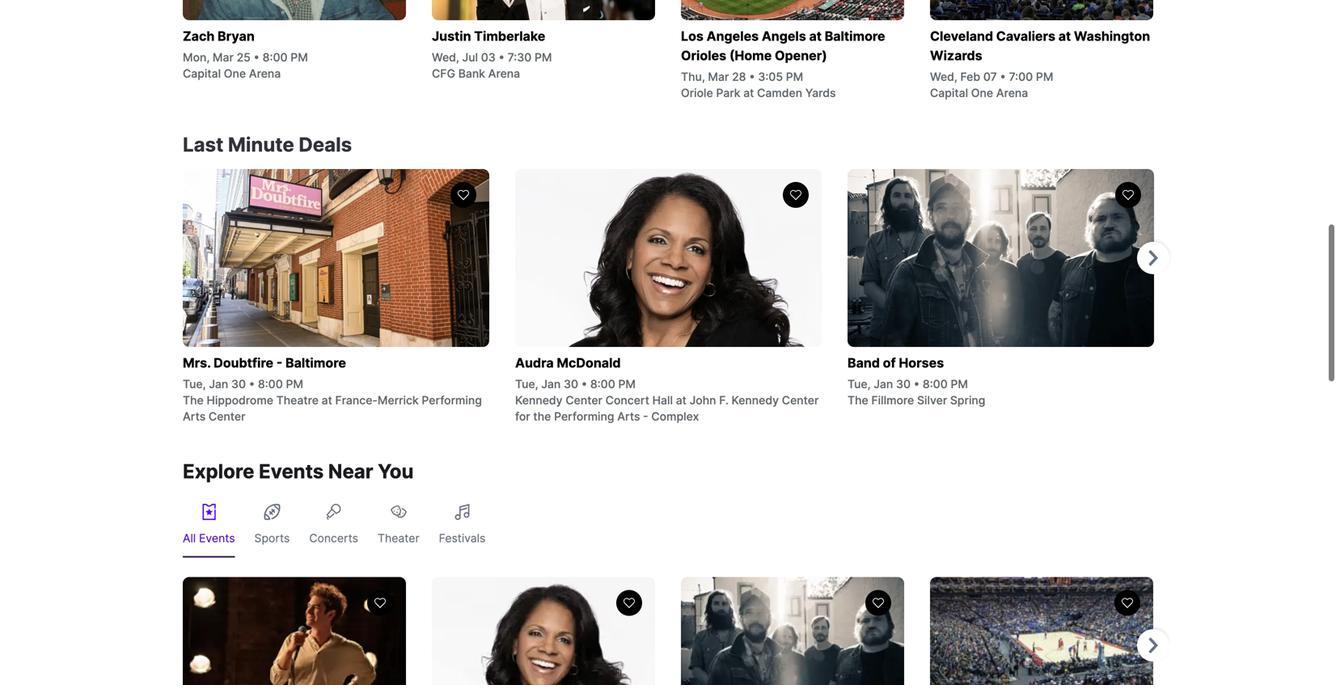 Task type: describe. For each thing, give the bounding box(es) containing it.
explore events near you
[[183, 455, 414, 479]]

festivals
[[439, 527, 486, 541]]

feb
[[961, 66, 981, 80]]

oriole
[[681, 82, 713, 96]]

28
[[732, 66, 746, 80]]

jan inside band of horses tue, jan 30 • 8:00 pm the fillmore silver spring
[[874, 373, 893, 387]]

center inside mrs. doubtfire - baltimore tue, jan 30 • 8:00 pm the hippodrome theatre at france-merrick performing arts center
[[209, 406, 246, 419]]

8:00 inside the audra mcdonald tue, jan 30 • 8:00 pm kennedy center concert hall at john f. kennedy center for the performing arts - complex
[[590, 373, 615, 387]]

angels
[[762, 24, 806, 40]]

minute
[[228, 129, 294, 152]]

near
[[328, 455, 373, 479]]

pm inside los angeles angels at baltimore orioles (home opener) thu, mar 28 • 3:05 pm oriole park at camden yards
[[786, 66, 804, 80]]

silver
[[917, 390, 947, 403]]

pm inside cleveland cavaliers at washington wizards wed, feb 07 • 7:00 pm capital one arena
[[1036, 66, 1054, 80]]

cleveland
[[930, 24, 994, 40]]

at down 28
[[744, 82, 754, 96]]

events
[[259, 455, 324, 479]]

complex
[[652, 406, 699, 419]]

arts inside mrs. doubtfire - baltimore tue, jan 30 • 8:00 pm the hippodrome theatre at france-merrick performing arts center
[[183, 406, 206, 419]]

concert
[[606, 390, 650, 403]]

8:00 inside mrs. doubtfire - baltimore tue, jan 30 • 8:00 pm the hippodrome theatre at france-merrick performing arts center
[[258, 373, 283, 387]]

tue, inside mrs. doubtfire - baltimore tue, jan 30 • 8:00 pm the hippodrome theatre at france-merrick performing arts center
[[183, 373, 206, 387]]

• inside los angeles angels at baltimore orioles (home opener) thu, mar 28 • 3:05 pm oriole park at camden yards
[[749, 66, 755, 80]]

park
[[716, 82, 741, 96]]

for
[[515, 406, 530, 419]]

john
[[690, 390, 716, 403]]

arena for timberlake
[[488, 63, 520, 76]]

one inside zach bryan mon, mar 25 • 8:00 pm capital one arena
[[224, 63, 246, 76]]

cleveland cavaliers at washington wizards wed, feb 07 • 7:00 pm capital one arena
[[930, 24, 1150, 96]]

at inside cleveland cavaliers at washington wizards wed, feb 07 • 7:00 pm capital one arena
[[1059, 24, 1071, 40]]

pm inside band of horses tue, jan 30 • 8:00 pm the fillmore silver spring
[[951, 373, 968, 387]]

performing inside the audra mcdonald tue, jan 30 • 8:00 pm kennedy center concert hall at john f. kennedy center for the performing arts - complex
[[554, 406, 614, 419]]

- inside the audra mcdonald tue, jan 30 • 8:00 pm kennedy center concert hall at john f. kennedy center for the performing arts - complex
[[643, 406, 649, 419]]

capital inside zach bryan mon, mar 25 • 8:00 pm capital one arena
[[183, 63, 221, 76]]

opener)
[[775, 44, 827, 59]]

f.
[[719, 390, 729, 403]]

audra mcdonald tue, jan 30 • 8:00 pm kennedy center concert hall at john f. kennedy center for the performing arts - complex
[[515, 351, 819, 419]]

merrick
[[378, 390, 419, 403]]

tue, inside the audra mcdonald tue, jan 30 • 8:00 pm kennedy center concert hall at john f. kennedy center for the performing arts - complex
[[515, 373, 538, 387]]

los
[[681, 24, 704, 40]]

(home
[[730, 44, 772, 59]]

pm inside zach bryan mon, mar 25 • 8:00 pm capital one arena
[[291, 47, 308, 60]]

8:00 inside band of horses tue, jan 30 • 8:00 pm the fillmore silver spring
[[923, 373, 948, 387]]

jan inside the audra mcdonald tue, jan 30 • 8:00 pm kennedy center concert hall at john f. kennedy center for the performing arts - complex
[[541, 373, 561, 387]]

arena for bryan
[[249, 63, 281, 76]]

deals
[[299, 129, 352, 152]]

doubtfire
[[214, 351, 274, 367]]

angeles
[[707, 24, 759, 40]]

3:05
[[758, 66, 783, 80]]

2 kennedy from the left
[[732, 390, 779, 403]]

bank
[[458, 63, 485, 76]]

1 horizontal spatial center
[[566, 390, 603, 403]]

zach
[[183, 24, 215, 40]]

25
[[237, 47, 251, 60]]

8:00 inside zach bryan mon, mar 25 • 8:00 pm capital one arena
[[263, 47, 288, 60]]

arts inside the audra mcdonald tue, jan 30 • 8:00 pm kennedy center concert hall at john f. kennedy center for the performing arts - complex
[[617, 406, 640, 419]]

tue, inside band of horses tue, jan 30 • 8:00 pm the fillmore silver spring
[[848, 373, 871, 387]]

jul
[[462, 47, 478, 60]]

mon,
[[183, 47, 210, 60]]

orioles
[[681, 44, 727, 59]]

bryan
[[218, 24, 255, 40]]

1 kennedy from the left
[[515, 390, 563, 403]]

events
[[199, 527, 235, 541]]

wed, inside justin timberlake wed, jul 03 • 7:30 pm cfg bank arena
[[432, 47, 459, 60]]

timberlake
[[474, 24, 546, 40]]



Task type: locate. For each thing, give the bounding box(es) containing it.
2 jan from the left
[[541, 373, 561, 387]]

baltimore up opener)
[[825, 24, 885, 40]]

2 the from the left
[[848, 390, 869, 403]]

1 vertical spatial mar
[[708, 66, 729, 80]]

30
[[231, 373, 246, 387], [564, 373, 578, 387], [896, 373, 911, 387]]

jan up hippodrome
[[209, 373, 228, 387]]

• right 28
[[749, 66, 755, 80]]

capital
[[183, 63, 221, 76], [930, 82, 968, 96]]

hippodrome
[[207, 390, 273, 403]]

0 horizontal spatial 30
[[231, 373, 246, 387]]

• up hippodrome
[[249, 373, 255, 387]]

1 vertical spatial -
[[643, 406, 649, 419]]

wizards
[[930, 44, 983, 59]]

• inside cleveland cavaliers at washington wizards wed, feb 07 • 7:00 pm capital one arena
[[1000, 66, 1006, 80]]

2 horizontal spatial jan
[[874, 373, 893, 387]]

tue,
[[183, 373, 206, 387], [515, 373, 538, 387], [848, 373, 871, 387]]

kennedy right f.
[[732, 390, 779, 403]]

one down 07
[[971, 82, 994, 96]]

8:00 up theatre
[[258, 373, 283, 387]]

2 tue, from the left
[[515, 373, 538, 387]]

of
[[883, 351, 896, 367]]

one inside cleveland cavaliers at washington wizards wed, feb 07 • 7:00 pm capital one arena
[[971, 82, 994, 96]]

3 jan from the left
[[874, 373, 893, 387]]

0 horizontal spatial center
[[209, 406, 246, 419]]

arena
[[249, 63, 281, 76], [488, 63, 520, 76], [996, 82, 1028, 96]]

• right 07
[[1000, 66, 1006, 80]]

baltimore inside los angeles angels at baltimore orioles (home opener) thu, mar 28 • 3:05 pm oriole park at camden yards
[[825, 24, 885, 40]]

arena inside cleveland cavaliers at washington wizards wed, feb 07 • 7:00 pm capital one arena
[[996, 82, 1028, 96]]

0 vertical spatial -
[[277, 351, 283, 367]]

all
[[183, 527, 196, 541]]

1 horizontal spatial wed,
[[930, 66, 958, 80]]

pm right 7:00
[[1036, 66, 1054, 80]]

arena down 7:00
[[996, 82, 1028, 96]]

pm up concert
[[618, 373, 636, 387]]

• inside the audra mcdonald tue, jan 30 • 8:00 pm kennedy center concert hall at john f. kennedy center for the performing arts - complex
[[581, 373, 587, 387]]

the inside band of horses tue, jan 30 • 8:00 pm the fillmore silver spring
[[848, 390, 869, 403]]

arena inside zach bryan mon, mar 25 • 8:00 pm capital one arena
[[249, 63, 281, 76]]

horses
[[899, 351, 944, 367]]

1 vertical spatial performing
[[554, 406, 614, 419]]

center down hippodrome
[[209, 406, 246, 419]]

you
[[378, 455, 414, 479]]

• right 25
[[254, 47, 260, 60]]

pm inside justin timberlake wed, jul 03 • 7:30 pm cfg bank arena
[[535, 47, 552, 60]]

• inside band of horses tue, jan 30 • 8:00 pm the fillmore silver spring
[[914, 373, 920, 387]]

yards
[[806, 82, 836, 96]]

0 horizontal spatial arts
[[183, 406, 206, 419]]

hall
[[653, 390, 673, 403]]

2 horizontal spatial center
[[782, 390, 819, 403]]

pm inside the audra mcdonald tue, jan 30 • 8:00 pm kennedy center concert hall at john f. kennedy center for the performing arts - complex
[[618, 373, 636, 387]]

at inside the audra mcdonald tue, jan 30 • 8:00 pm kennedy center concert hall at john f. kennedy center for the performing arts - complex
[[676, 390, 687, 403]]

theatre
[[276, 390, 319, 403]]

washington
[[1074, 24, 1150, 40]]

center
[[566, 390, 603, 403], [782, 390, 819, 403], [209, 406, 246, 419]]

the
[[533, 406, 551, 419]]

1 arts from the left
[[183, 406, 206, 419]]

performing inside mrs. doubtfire - baltimore tue, jan 30 • 8:00 pm the hippodrome theatre at france-merrick performing arts center
[[422, 390, 482, 403]]

tue, down mrs.
[[183, 373, 206, 387]]

center right f.
[[782, 390, 819, 403]]

mar up 'park'
[[708, 66, 729, 80]]

• down horses
[[914, 373, 920, 387]]

2 horizontal spatial tue,
[[848, 373, 871, 387]]

1 jan from the left
[[209, 373, 228, 387]]

pm right 25
[[291, 47, 308, 60]]

1 horizontal spatial -
[[643, 406, 649, 419]]

justin timberlake wed, jul 03 • 7:30 pm cfg bank arena
[[432, 24, 552, 76]]

- down concert
[[643, 406, 649, 419]]

1 horizontal spatial tue,
[[515, 373, 538, 387]]

the left fillmore
[[848, 390, 869, 403]]

capital down feb
[[930, 82, 968, 96]]

capital inside cleveland cavaliers at washington wizards wed, feb 07 • 7:00 pm capital one arena
[[930, 82, 968, 96]]

0 horizontal spatial tue,
[[183, 373, 206, 387]]

1 horizontal spatial 30
[[564, 373, 578, 387]]

3 tue, from the left
[[848, 373, 871, 387]]

30 inside band of horses tue, jan 30 • 8:00 pm the fillmore silver spring
[[896, 373, 911, 387]]

30 inside the audra mcdonald tue, jan 30 • 8:00 pm kennedy center concert hall at john f. kennedy center for the performing arts - complex
[[564, 373, 578, 387]]

audra
[[515, 351, 554, 367]]

tue, down band
[[848, 373, 871, 387]]

capital down "mon,"
[[183, 63, 221, 76]]

2 horizontal spatial 30
[[896, 373, 911, 387]]

all events
[[183, 527, 235, 541]]

mar inside los angeles angels at baltimore orioles (home opener) thu, mar 28 • 3:05 pm oriole park at camden yards
[[708, 66, 729, 80]]

cavaliers
[[996, 24, 1056, 40]]

justin
[[432, 24, 471, 40]]

mar
[[213, 47, 234, 60], [708, 66, 729, 80]]

wed,
[[432, 47, 459, 60], [930, 66, 958, 80]]

1 tue, from the left
[[183, 373, 206, 387]]

• inside mrs. doubtfire - baltimore tue, jan 30 • 8:00 pm the hippodrome theatre at france-merrick performing arts center
[[249, 373, 255, 387]]

tue, down audra
[[515, 373, 538, 387]]

sports
[[254, 527, 290, 541]]

at
[[809, 24, 822, 40], [1059, 24, 1071, 40], [744, 82, 754, 96], [322, 390, 332, 403], [676, 390, 687, 403]]

one
[[224, 63, 246, 76], [971, 82, 994, 96]]

baltimore up theatre
[[286, 351, 346, 367]]

mrs.
[[183, 351, 211, 367]]

•
[[254, 47, 260, 60], [499, 47, 505, 60], [749, 66, 755, 80], [1000, 66, 1006, 80], [249, 373, 255, 387], [581, 373, 587, 387], [914, 373, 920, 387]]

0 vertical spatial wed,
[[432, 47, 459, 60]]

explore
[[183, 455, 254, 479]]

arena down 25
[[249, 63, 281, 76]]

mar left 25
[[213, 47, 234, 60]]

pm up theatre
[[286, 373, 303, 387]]

at inside mrs. doubtfire - baltimore tue, jan 30 • 8:00 pm the hippodrome theatre at france-merrick performing arts center
[[322, 390, 332, 403]]

07
[[984, 66, 997, 80]]

• inside zach bryan mon, mar 25 • 8:00 pm capital one arena
[[254, 47, 260, 60]]

0 horizontal spatial mar
[[213, 47, 234, 60]]

one down 25
[[224, 63, 246, 76]]

8:00
[[263, 47, 288, 60], [258, 373, 283, 387], [590, 373, 615, 387], [923, 373, 948, 387]]

cfg
[[432, 63, 455, 76]]

0 horizontal spatial capital
[[183, 63, 221, 76]]

band
[[848, 351, 880, 367]]

1 the from the left
[[183, 390, 204, 403]]

mcdonald
[[557, 351, 621, 367]]

2 30 from the left
[[564, 373, 578, 387]]

3 30 from the left
[[896, 373, 911, 387]]

france-
[[335, 390, 378, 403]]

camden
[[757, 82, 803, 96]]

at right cavaliers
[[1059, 24, 1071, 40]]

performing
[[422, 390, 482, 403], [554, 406, 614, 419]]

arena inside justin timberlake wed, jul 03 • 7:30 pm cfg bank arena
[[488, 63, 520, 76]]

last minute deals
[[183, 129, 352, 152]]

0 vertical spatial one
[[224, 63, 246, 76]]

0 horizontal spatial one
[[224, 63, 246, 76]]

performing right merrick
[[422, 390, 482, 403]]

0 horizontal spatial wed,
[[432, 47, 459, 60]]

center down the "mcdonald"
[[566, 390, 603, 403]]

spring
[[950, 390, 986, 403]]

1 horizontal spatial arts
[[617, 406, 640, 419]]

0 horizontal spatial kennedy
[[515, 390, 563, 403]]

2 arts from the left
[[617, 406, 640, 419]]

mar inside zach bryan mon, mar 25 • 8:00 pm capital one arena
[[213, 47, 234, 60]]

wed, up cfg
[[432, 47, 459, 60]]

baltimore
[[825, 24, 885, 40], [286, 351, 346, 367]]

mrs. doubtfire - baltimore tue, jan 30 • 8:00 pm the hippodrome theatre at france-merrick performing arts center
[[183, 351, 482, 419]]

0 vertical spatial capital
[[183, 63, 221, 76]]

1 vertical spatial wed,
[[930, 66, 958, 80]]

1 horizontal spatial kennedy
[[732, 390, 779, 403]]

jan inside mrs. doubtfire - baltimore tue, jan 30 • 8:00 pm the hippodrome theatre at france-merrick performing arts center
[[209, 373, 228, 387]]

theater
[[378, 527, 420, 541]]

0 vertical spatial mar
[[213, 47, 234, 60]]

1 horizontal spatial one
[[971, 82, 994, 96]]

thu,
[[681, 66, 705, 80]]

1 horizontal spatial performing
[[554, 406, 614, 419]]

30 up fillmore
[[896, 373, 911, 387]]

8:00 down the "mcdonald"
[[590, 373, 615, 387]]

03
[[481, 47, 496, 60]]

wed, down wizards on the right top of page
[[930, 66, 958, 80]]

1 horizontal spatial the
[[848, 390, 869, 403]]

7:00
[[1009, 66, 1033, 80]]

1 vertical spatial baltimore
[[286, 351, 346, 367]]

jan down audra
[[541, 373, 561, 387]]

arts down concert
[[617, 406, 640, 419]]

• inside justin timberlake wed, jul 03 • 7:30 pm cfg bank arena
[[499, 47, 505, 60]]

1 30 from the left
[[231, 373, 246, 387]]

at up opener)
[[809, 24, 822, 40]]

at right theatre
[[322, 390, 332, 403]]

1 vertical spatial capital
[[930, 82, 968, 96]]

arts down mrs.
[[183, 406, 206, 419]]

• right 03
[[499, 47, 505, 60]]

1 horizontal spatial arena
[[488, 63, 520, 76]]

8:00 up "silver"
[[923, 373, 948, 387]]

jan up fillmore
[[874, 373, 893, 387]]

0 horizontal spatial performing
[[422, 390, 482, 403]]

0 horizontal spatial -
[[277, 351, 283, 367]]

0 vertical spatial performing
[[422, 390, 482, 403]]

1 horizontal spatial mar
[[708, 66, 729, 80]]

-
[[277, 351, 283, 367], [643, 406, 649, 419]]

the
[[183, 390, 204, 403], [848, 390, 869, 403]]

1 horizontal spatial jan
[[541, 373, 561, 387]]

30 up hippodrome
[[231, 373, 246, 387]]

• down the "mcdonald"
[[581, 373, 587, 387]]

8:00 right 25
[[263, 47, 288, 60]]

at up complex
[[676, 390, 687, 403]]

the inside mrs. doubtfire - baltimore tue, jan 30 • 8:00 pm the hippodrome theatre at france-merrick performing arts center
[[183, 390, 204, 403]]

0 horizontal spatial the
[[183, 390, 204, 403]]

0 vertical spatial baltimore
[[825, 24, 885, 40]]

wed, inside cleveland cavaliers at washington wizards wed, feb 07 • 7:00 pm capital one arena
[[930, 66, 958, 80]]

0 horizontal spatial jan
[[209, 373, 228, 387]]

pm up spring
[[951, 373, 968, 387]]

band of horses tue, jan 30 • 8:00 pm the fillmore silver spring
[[848, 351, 986, 403]]

1 horizontal spatial capital
[[930, 82, 968, 96]]

- inside mrs. doubtfire - baltimore tue, jan 30 • 8:00 pm the hippodrome theatre at france-merrick performing arts center
[[277, 351, 283, 367]]

concerts
[[309, 527, 358, 541]]

performing right the the
[[554, 406, 614, 419]]

- right doubtfire
[[277, 351, 283, 367]]

last
[[183, 129, 224, 152]]

0 horizontal spatial arena
[[249, 63, 281, 76]]

pm up camden
[[786, 66, 804, 80]]

fillmore
[[872, 390, 914, 403]]

7:30
[[508, 47, 532, 60]]

the down mrs.
[[183, 390, 204, 403]]

1 horizontal spatial baltimore
[[825, 24, 885, 40]]

arena down 7:30
[[488, 63, 520, 76]]

kennedy up the the
[[515, 390, 563, 403]]

30 down the "mcdonald"
[[564, 373, 578, 387]]

kennedy
[[515, 390, 563, 403], [732, 390, 779, 403]]

los angeles angels at baltimore orioles (home opener) thu, mar 28 • 3:05 pm oriole park at camden yards
[[681, 24, 885, 96]]

jan
[[209, 373, 228, 387], [541, 373, 561, 387], [874, 373, 893, 387]]

arts
[[183, 406, 206, 419], [617, 406, 640, 419]]

2 horizontal spatial arena
[[996, 82, 1028, 96]]

zach bryan mon, mar 25 • 8:00 pm capital one arena
[[183, 24, 308, 76]]

0 horizontal spatial baltimore
[[286, 351, 346, 367]]

1 vertical spatial one
[[971, 82, 994, 96]]

30 inside mrs. doubtfire - baltimore tue, jan 30 • 8:00 pm the hippodrome theatre at france-merrick performing arts center
[[231, 373, 246, 387]]

baltimore inside mrs. doubtfire - baltimore tue, jan 30 • 8:00 pm the hippodrome theatre at france-merrick performing arts center
[[286, 351, 346, 367]]

pm right 7:30
[[535, 47, 552, 60]]

pm inside mrs. doubtfire - baltimore tue, jan 30 • 8:00 pm the hippodrome theatre at france-merrick performing arts center
[[286, 373, 303, 387]]

pm
[[291, 47, 308, 60], [535, 47, 552, 60], [786, 66, 804, 80], [1036, 66, 1054, 80], [286, 373, 303, 387], [618, 373, 636, 387], [951, 373, 968, 387]]



Task type: vqa. For each thing, say whether or not it's contained in the screenshot.


